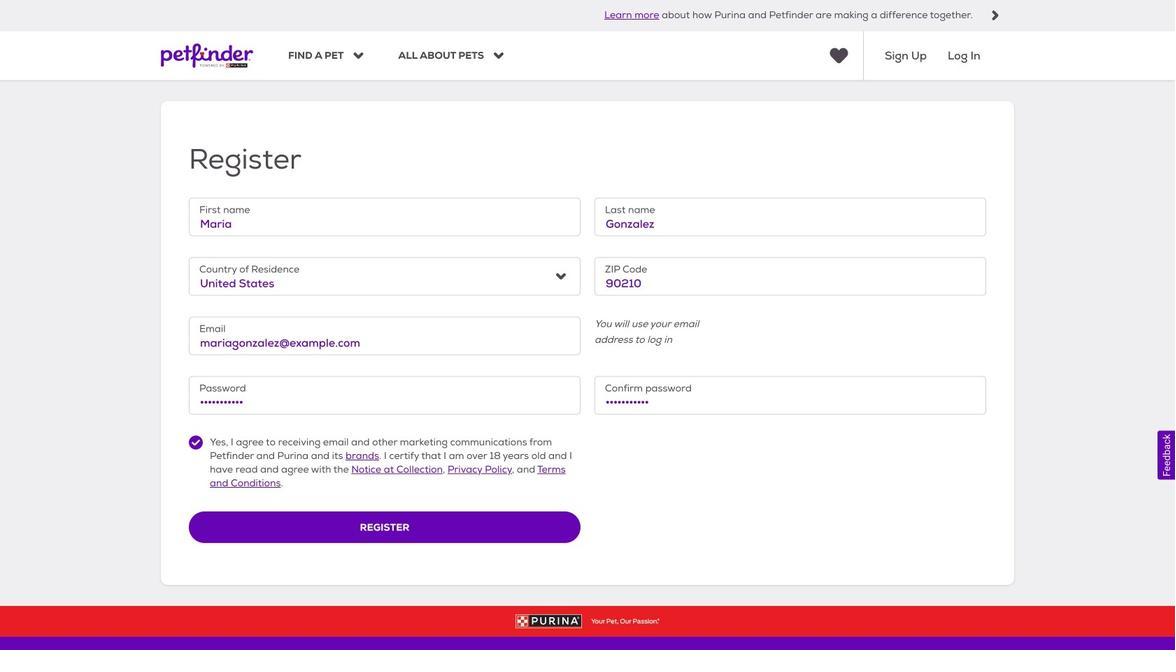 Task type: describe. For each thing, give the bounding box(es) containing it.
petfinder home image
[[161, 31, 253, 80]]



Task type: vqa. For each thing, say whether or not it's contained in the screenshot.
"Advertisement" element
no



Task type: locate. For each thing, give the bounding box(es) containing it.
None text field
[[189, 198, 581, 236]]

ZIP Code text field
[[595, 257, 987, 296]]

footer
[[0, 606, 1176, 650]]

purina your pet, our passion image
[[0, 614, 1176, 628]]

None password field
[[189, 376, 581, 415], [595, 376, 987, 415], [189, 376, 581, 415], [595, 376, 987, 415]]

None text field
[[595, 198, 987, 236]]

None email field
[[189, 317, 581, 355]]



